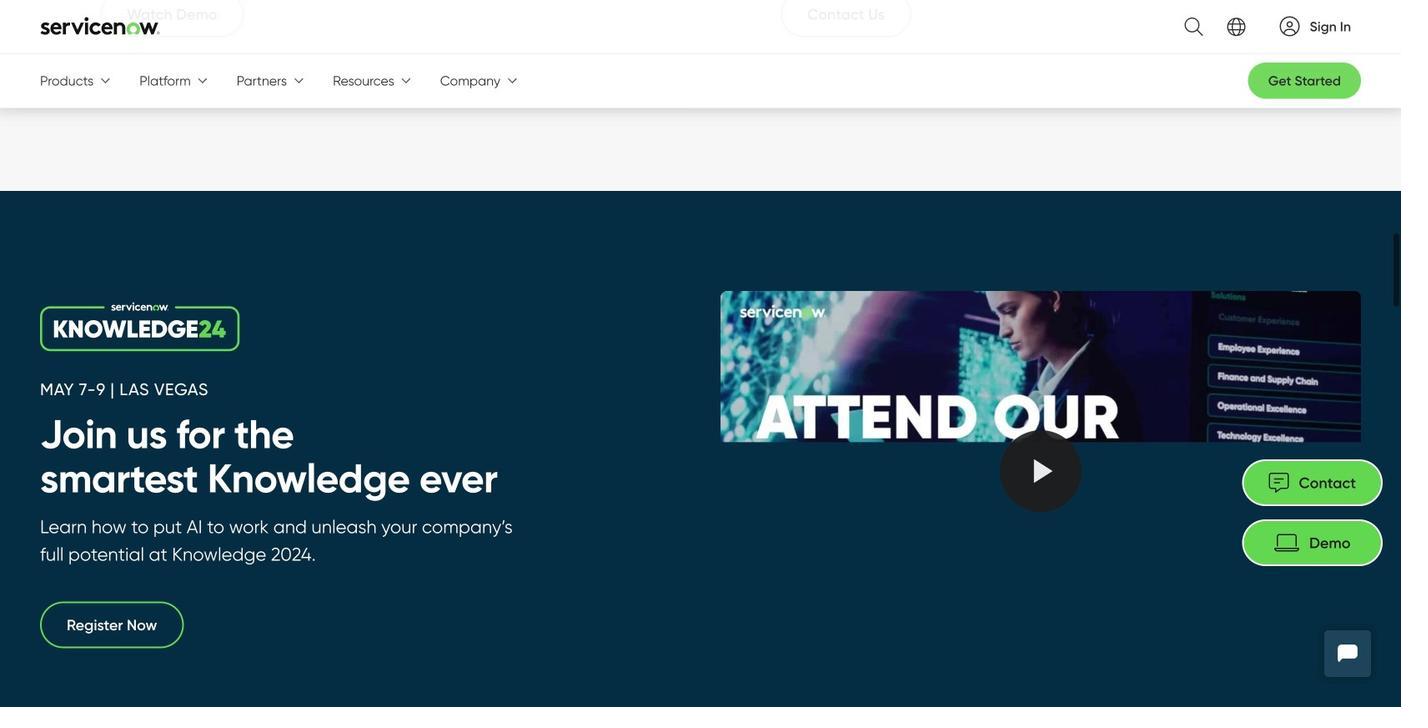 Task type: vqa. For each thing, say whether or not it's contained in the screenshot.
Application at the top of the page
no



Task type: locate. For each thing, give the bounding box(es) containing it.
search image
[[1175, 8, 1203, 46]]

servicenow image
[[40, 17, 160, 35]]

arc image
[[1280, 16, 1300, 36]]



